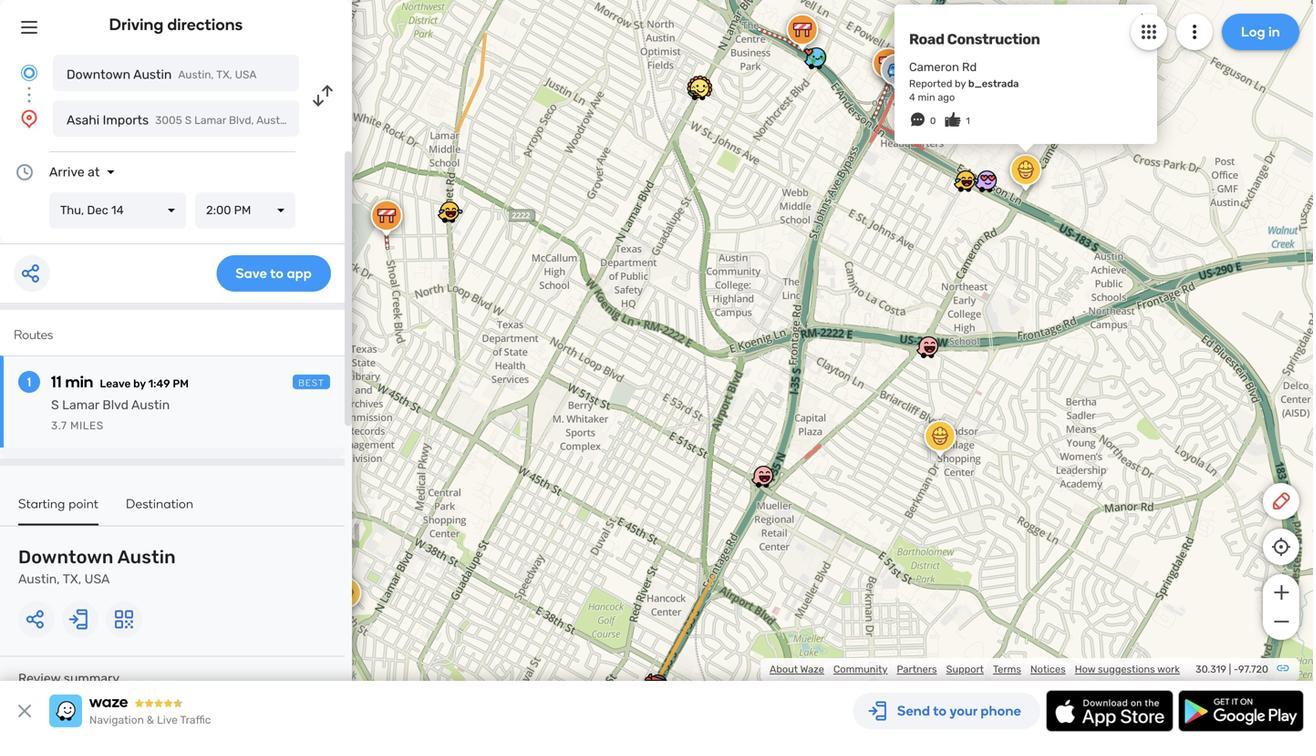 Task type: describe. For each thing, give the bounding box(es) containing it.
0 vertical spatial austin
[[133, 67, 172, 82]]

partners
[[897, 664, 938, 676]]

1 vertical spatial downtown
[[18, 547, 114, 568]]

states
[[365, 114, 398, 127]]

asahi imports 3005 s lamar blvd, austin, texas, united states
[[67, 113, 398, 128]]

starting point
[[18, 496, 99, 512]]

0 vertical spatial tx,
[[216, 68, 232, 81]]

blvd,
[[229, 114, 254, 127]]

united
[[329, 114, 363, 127]]

asahi
[[67, 113, 100, 128]]

1 vertical spatial tx,
[[63, 572, 81, 587]]

community
[[834, 664, 888, 676]]

&
[[147, 714, 154, 727]]

best
[[299, 378, 325, 389]]

review
[[18, 672, 61, 687]]

30.319 | -97.720
[[1196, 664, 1269, 676]]

dec
[[87, 203, 108, 218]]

2:00 pm list box
[[195, 193, 296, 229]]

starting
[[18, 496, 65, 512]]

3005
[[155, 114, 182, 127]]

pm inside list box
[[234, 203, 251, 218]]

3.7
[[51, 420, 67, 432]]

starting point button
[[18, 496, 99, 526]]

14
[[111, 203, 124, 218]]

1 vertical spatial usa
[[85, 572, 110, 587]]

thu, dec 14
[[60, 203, 124, 218]]

s lamar blvd austin 3.7 miles
[[51, 398, 170, 432]]

notices
[[1031, 664, 1066, 676]]

lamar inside "s lamar blvd austin 3.7 miles"
[[62, 398, 99, 413]]

destination button
[[126, 496, 194, 524]]

review summary
[[18, 672, 120, 687]]

destination
[[126, 496, 194, 512]]

about
[[770, 664, 798, 676]]

s inside asahi imports 3005 s lamar blvd, austin, texas, united states
[[185, 114, 192, 127]]

0 vertical spatial usa
[[235, 68, 257, 81]]

suggestions
[[1099, 664, 1156, 676]]

support
[[947, 664, 985, 676]]

notices link
[[1031, 664, 1066, 676]]

arrive
[[49, 165, 85, 180]]

pm inside the 11 min leave by 1:49 pm
[[173, 378, 189, 391]]

link image
[[1276, 662, 1291, 676]]

how
[[1076, 664, 1096, 676]]

navigation
[[89, 714, 144, 727]]

support link
[[947, 664, 985, 676]]

summary
[[64, 672, 120, 687]]

point
[[69, 496, 99, 512]]

2:00
[[206, 203, 231, 218]]

thu, dec 14 list box
[[49, 193, 186, 229]]

zoom in image
[[1271, 582, 1293, 604]]

directions
[[167, 15, 243, 34]]

live
[[157, 714, 178, 727]]

0 vertical spatial downtown austin austin, tx, usa
[[67, 67, 257, 82]]



Task type: locate. For each thing, give the bounding box(es) containing it.
0 horizontal spatial austin,
[[18, 572, 60, 587]]

work
[[1158, 664, 1181, 676]]

4
[[910, 91, 916, 104], [910, 91, 916, 104]]

austin down destination button
[[117, 547, 176, 568]]

2 horizontal spatial austin,
[[256, 114, 292, 127]]

by
[[955, 78, 966, 90], [955, 78, 966, 90], [133, 378, 146, 391]]

b_estrada
[[969, 78, 1020, 90], [969, 78, 1020, 90]]

1 horizontal spatial austin,
[[178, 68, 214, 81]]

driving directions
[[109, 15, 243, 34]]

tx, up asahi imports 3005 s lamar blvd, austin, texas, united states
[[216, 68, 232, 81]]

downtown austin austin, tx, usa down point
[[18, 547, 176, 587]]

tx,
[[216, 68, 232, 81], [63, 572, 81, 587]]

leave
[[100, 378, 131, 391]]

miles
[[70, 420, 104, 432]]

road construction
[[910, 30, 1041, 48], [910, 30, 1041, 48]]

cameron
[[910, 60, 960, 74], [910, 60, 960, 74]]

waze
[[801, 664, 825, 676]]

0 vertical spatial s
[[185, 114, 192, 127]]

ago
[[938, 91, 956, 104], [938, 91, 956, 104]]

downtown up asahi
[[67, 67, 131, 82]]

1 vertical spatial s
[[51, 398, 59, 413]]

1
[[967, 115, 970, 126], [967, 115, 970, 126], [27, 375, 31, 390]]

austin,
[[178, 68, 214, 81], [256, 114, 292, 127], [18, 572, 60, 587]]

austin
[[133, 67, 172, 82], [131, 398, 170, 413], [117, 547, 176, 568]]

zoom out image
[[1271, 611, 1293, 633]]

1 vertical spatial austin,
[[256, 114, 292, 127]]

pm right 1:49
[[173, 378, 189, 391]]

downtown
[[67, 67, 131, 82], [18, 547, 114, 568]]

lamar inside asahi imports 3005 s lamar blvd, austin, texas, united states
[[194, 114, 226, 127]]

2 vertical spatial austin
[[117, 547, 176, 568]]

1 horizontal spatial lamar
[[194, 114, 226, 127]]

terms link
[[994, 664, 1022, 676]]

2 vertical spatial austin,
[[18, 572, 60, 587]]

austin inside "s lamar blvd austin 3.7 miles"
[[131, 398, 170, 413]]

pm right 2:00 at top
[[234, 203, 251, 218]]

usa up blvd,
[[235, 68, 257, 81]]

tx, down the starting point button
[[63, 572, 81, 587]]

thu,
[[60, 203, 84, 218]]

1 horizontal spatial tx,
[[216, 68, 232, 81]]

0 vertical spatial downtown
[[67, 67, 131, 82]]

austin, right blvd,
[[256, 114, 292, 127]]

0 vertical spatial austin,
[[178, 68, 214, 81]]

× link
[[1137, 7, 1153, 24], [1137, 7, 1153, 24]]

1 horizontal spatial pm
[[234, 203, 251, 218]]

min
[[918, 91, 936, 104], [918, 91, 936, 104], [65, 372, 93, 392]]

location image
[[18, 108, 40, 130]]

2:00 pm
[[206, 203, 251, 218]]

lamar up miles
[[62, 398, 99, 413]]

arrive at
[[49, 165, 100, 180]]

current location image
[[18, 62, 40, 84]]

1 vertical spatial austin
[[131, 398, 170, 413]]

construction
[[948, 30, 1041, 48], [948, 30, 1041, 48]]

11
[[51, 372, 62, 392]]

|
[[1230, 664, 1232, 676]]

30.319
[[1196, 664, 1227, 676]]

×
[[1141, 7, 1149, 24], [1141, 7, 1149, 24]]

navigation & live traffic
[[89, 714, 211, 727]]

austin, down the starting point button
[[18, 572, 60, 587]]

at
[[88, 165, 100, 180]]

community link
[[834, 664, 888, 676]]

0 horizontal spatial pm
[[173, 378, 189, 391]]

lamar left blvd,
[[194, 114, 226, 127]]

partners link
[[897, 664, 938, 676]]

reported
[[910, 78, 953, 90], [910, 78, 953, 90]]

texas,
[[295, 114, 326, 127]]

1 vertical spatial pm
[[173, 378, 189, 391]]

0 vertical spatial lamar
[[194, 114, 226, 127]]

usa
[[235, 68, 257, 81], [85, 572, 110, 587]]

about waze link
[[770, 664, 825, 676]]

how suggestions work link
[[1076, 664, 1181, 676]]

pm
[[234, 203, 251, 218], [173, 378, 189, 391]]

-
[[1234, 664, 1239, 676]]

1 horizontal spatial s
[[185, 114, 192, 127]]

pencil image
[[1271, 491, 1293, 513]]

1 vertical spatial lamar
[[62, 398, 99, 413]]

usa down point
[[85, 572, 110, 587]]

cameron rd reported by b_estrada 4 min ago
[[910, 60, 1020, 104], [910, 60, 1020, 104]]

about waze community partners support terms notices how suggestions work
[[770, 664, 1181, 676]]

1 vertical spatial downtown austin austin, tx, usa
[[18, 547, 176, 587]]

s right '3005'
[[185, 114, 192, 127]]

0 horizontal spatial tx,
[[63, 572, 81, 587]]

0 horizontal spatial lamar
[[62, 398, 99, 413]]

rd
[[963, 60, 977, 74], [963, 60, 977, 74]]

road
[[910, 30, 945, 48], [910, 30, 945, 48]]

1 horizontal spatial usa
[[235, 68, 257, 81]]

0 horizontal spatial s
[[51, 398, 59, 413]]

s inside "s lamar blvd austin 3.7 miles"
[[51, 398, 59, 413]]

lamar
[[194, 114, 226, 127], [62, 398, 99, 413]]

11 min leave by 1:49 pm
[[51, 372, 189, 392]]

downtown down the starting point button
[[18, 547, 114, 568]]

austin, inside asahi imports 3005 s lamar blvd, austin, texas, united states
[[256, 114, 292, 127]]

routes
[[14, 327, 53, 343]]

imports
[[103, 113, 149, 128]]

downtown austin austin, tx, usa up '3005'
[[67, 67, 257, 82]]

0 vertical spatial pm
[[234, 203, 251, 218]]

s up 3.7
[[51, 398, 59, 413]]

0
[[931, 115, 936, 126], [931, 115, 936, 126]]

traffic
[[180, 714, 211, 727]]

blvd
[[102, 398, 129, 413]]

austin up '3005'
[[133, 67, 172, 82]]

terms
[[994, 664, 1022, 676]]

driving
[[109, 15, 164, 34]]

by inside the 11 min leave by 1:49 pm
[[133, 378, 146, 391]]

1:49
[[148, 378, 170, 391]]

clock image
[[14, 162, 36, 183]]

97.720
[[1239, 664, 1269, 676]]

austin down 1:49
[[131, 398, 170, 413]]

0 horizontal spatial usa
[[85, 572, 110, 587]]

downtown austin austin, tx, usa
[[67, 67, 257, 82], [18, 547, 176, 587]]

s
[[185, 114, 192, 127], [51, 398, 59, 413]]

x image
[[14, 701, 36, 723]]

austin, down directions
[[178, 68, 214, 81]]



Task type: vqa. For each thing, say whether or not it's contained in the screenshot.
40.754
no



